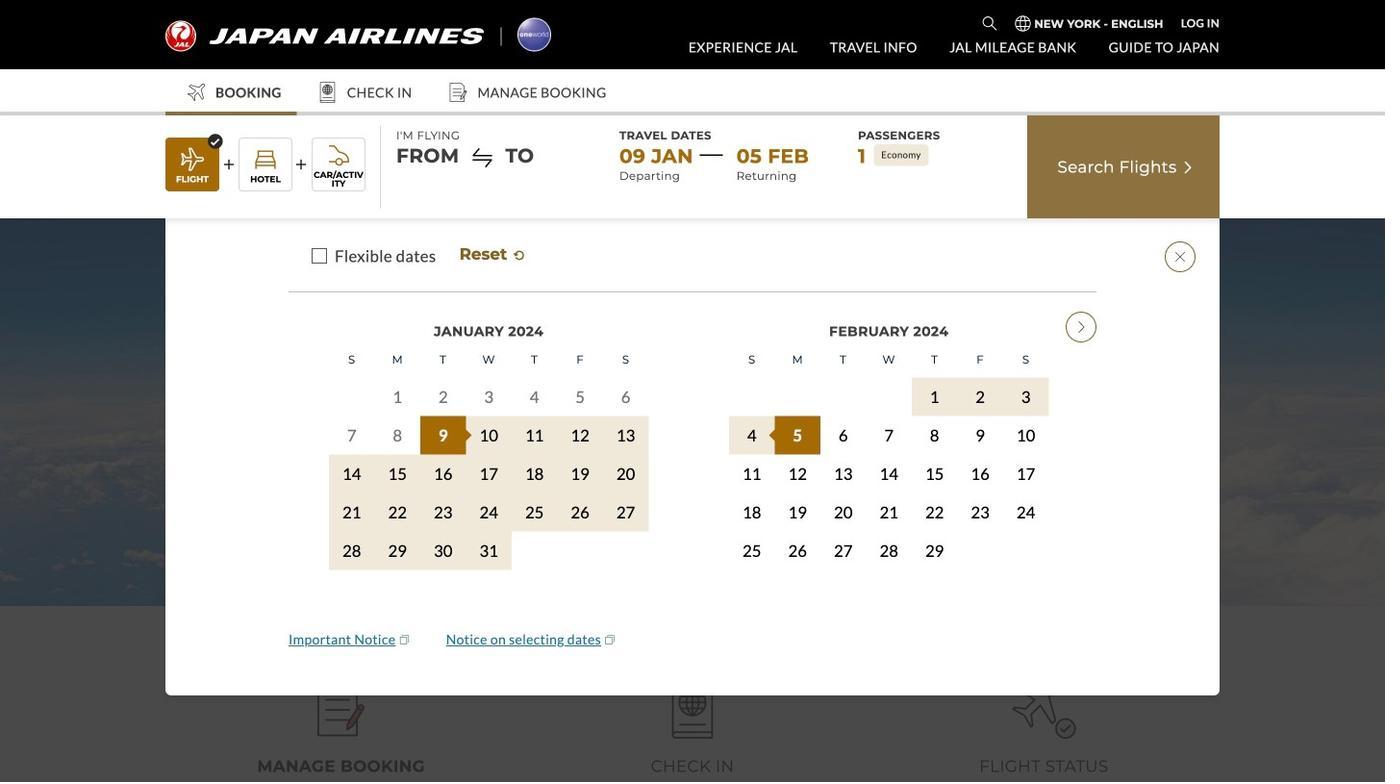 Task type: vqa. For each thing, say whether or not it's contained in the screenshot.
wednesday element for 1st SATURDAY element from the left 'Sunday' 'ELEMENT''s thursday 'Element'
no



Task type: describe. For each thing, give the bounding box(es) containing it.
tuesday element for first thursday element from the left's "sunday" element
[[420, 341, 466, 377]]

wednesday element for first thursday element from the left's "sunday" element tuesday element
[[466, 341, 512, 377]]

one world image
[[518, 18, 552, 51]]

tuesday element for "sunday" element corresponding to first thursday element from the right
[[821, 341, 866, 377]]

1 thursday element from the left
[[512, 341, 558, 377]]

friday element for first thursday element from the left
[[558, 341, 603, 377]]

sunday element for first thursday element from the left
[[329, 341, 375, 377]]

wednesday element for tuesday element corresponding to "sunday" element corresponding to first thursday element from the right
[[866, 341, 912, 377]]

monday element for "sunday" element corresponding to first thursday element from the right
[[775, 341, 821, 377]]

japan airlines image
[[166, 21, 484, 51]]

sunday element for first thursday element from the right
[[729, 341, 775, 377]]

reset image
[[512, 248, 527, 263]]

saturday element for first thursday element from the right friday element
[[1004, 341, 1049, 377]]



Task type: locate. For each thing, give the bounding box(es) containing it.
0 horizontal spatial wednesday element
[[466, 341, 512, 377]]

friday element
[[558, 341, 603, 377], [958, 341, 1004, 377]]

0 horizontal spatial saturday element
[[603, 341, 649, 377]]

2 tuesday element from the left
[[821, 341, 866, 377]]

1 horizontal spatial monday element
[[775, 341, 821, 377]]

1 saturday element from the left
[[603, 341, 649, 377]]

2 monday element from the left
[[775, 341, 821, 377]]

2 saturday element from the left
[[1004, 341, 1049, 377]]

1 wednesday element from the left
[[466, 341, 512, 377]]

tab list
[[166, 668, 1220, 782]]

1 friday element from the left
[[558, 341, 603, 377]]

1 horizontal spatial saturday element
[[1004, 341, 1049, 377]]

friday element for first thursday element from the right
[[958, 341, 1004, 377]]

0 horizontal spatial monday element
[[375, 341, 420, 377]]

sunday element
[[329, 341, 375, 377], [729, 341, 775, 377]]

thursday element
[[512, 341, 558, 377], [912, 341, 958, 377]]

0 horizontal spatial thursday element
[[512, 341, 558, 377]]

0 horizontal spatial sunday element
[[329, 341, 375, 377]]

0 horizontal spatial tuesday element
[[420, 341, 466, 377]]

close image
[[1165, 242, 1196, 272]]

wednesday element
[[466, 341, 512, 377], [866, 341, 912, 377]]

1 sunday element from the left
[[329, 341, 375, 377]]

1 horizontal spatial wednesday element
[[866, 341, 912, 377]]

saturday element
[[603, 341, 649, 377], [1004, 341, 1049, 377]]

2 sunday element from the left
[[729, 341, 775, 377]]

1 horizontal spatial thursday element
[[912, 341, 958, 377]]

monday element
[[375, 341, 420, 377], [775, 341, 821, 377]]

1 horizontal spatial tuesday element
[[821, 341, 866, 377]]

1 tuesday element from the left
[[420, 341, 466, 377]]

1 horizontal spatial sunday element
[[729, 341, 775, 377]]

1 monday element from the left
[[375, 341, 420, 377]]

0 horizontal spatial friday element
[[558, 341, 603, 377]]

tuesday element
[[420, 341, 466, 377], [821, 341, 866, 377]]

saturday element for friday element related to first thursday element from the left
[[603, 341, 649, 377]]

2 thursday element from the left
[[912, 341, 958, 377]]

2 friday element from the left
[[958, 341, 1004, 377]]

2 wednesday element from the left
[[866, 341, 912, 377]]

1 horizontal spatial friday element
[[958, 341, 1004, 377]]

monday element for first thursday element from the left's "sunday" element
[[375, 341, 420, 377]]



